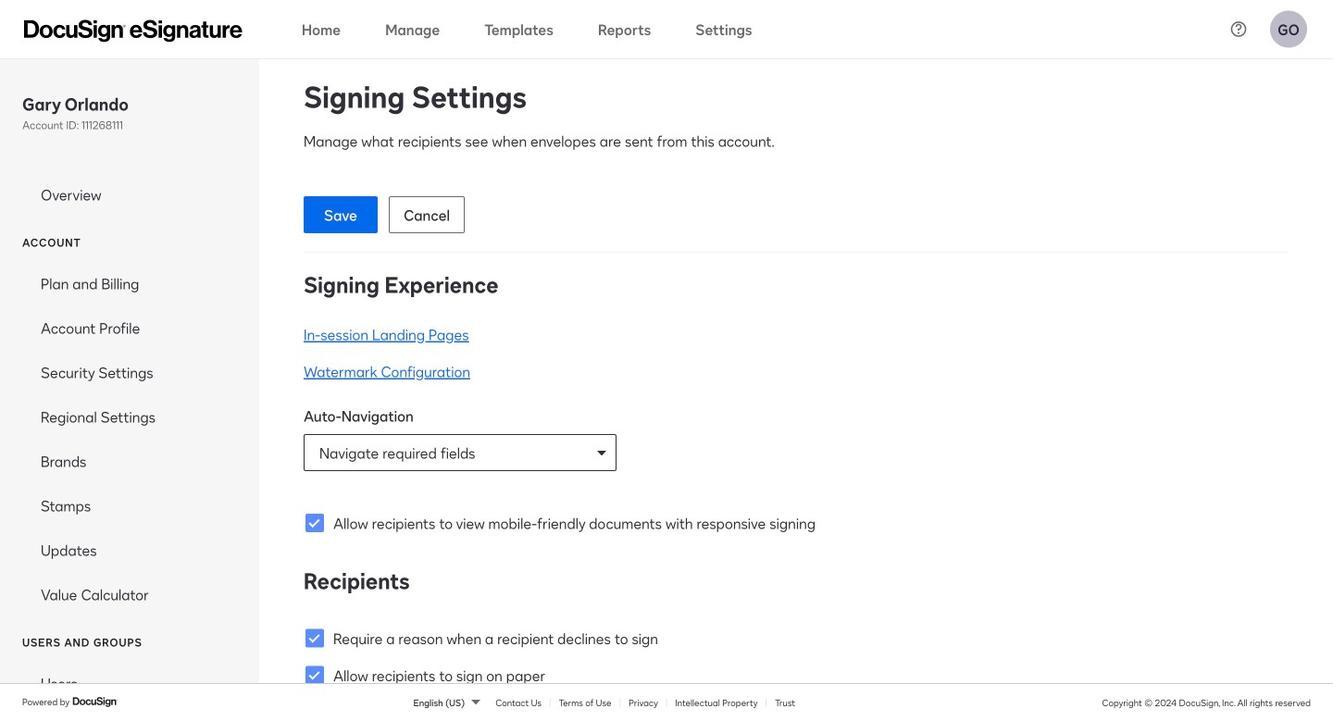 Task type: vqa. For each thing, say whether or not it's contained in the screenshot.
tab list
no



Task type: describe. For each thing, give the bounding box(es) containing it.
docusign admin image
[[24, 20, 243, 42]]



Task type: locate. For each thing, give the bounding box(es) containing it.
docusign image
[[72, 695, 119, 710]]

account element
[[0, 261, 259, 617]]



